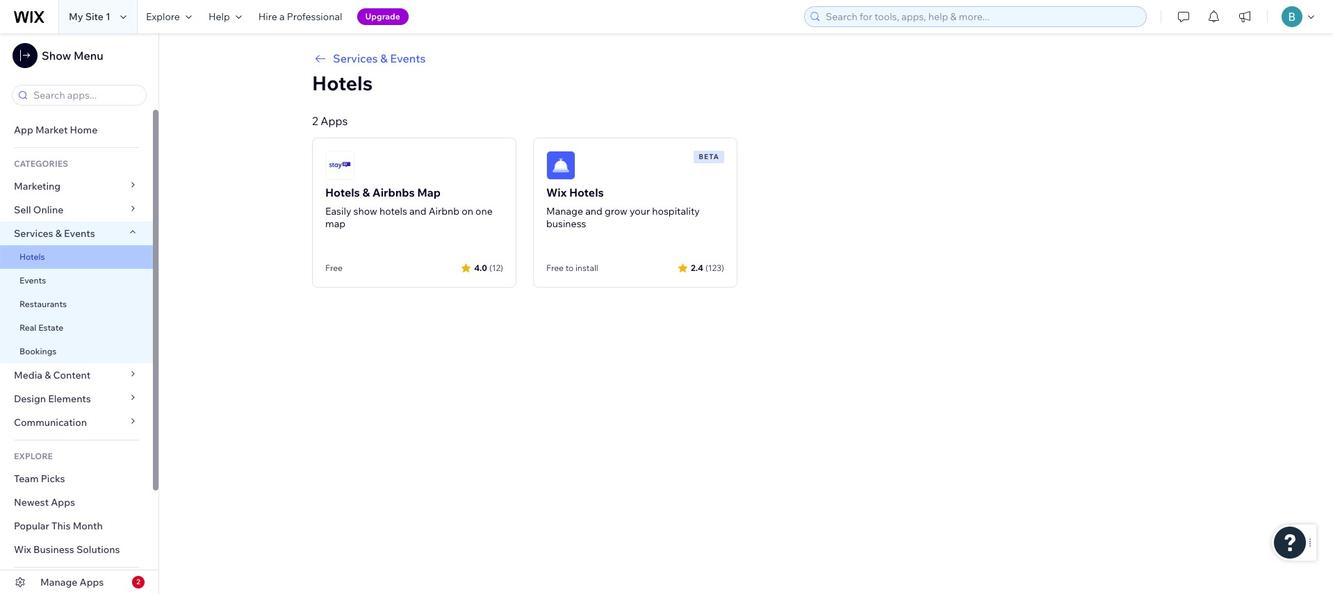 Task type: vqa. For each thing, say whether or not it's contained in the screenshot.
Expired
no



Task type: locate. For each thing, give the bounding box(es) containing it.
elements
[[48, 393, 91, 405]]

0 horizontal spatial wix
[[14, 544, 31, 556]]

wix business solutions link
[[0, 538, 153, 562]]

design
[[14, 393, 46, 405]]

map
[[325, 218, 346, 230]]

marketing link
[[0, 175, 153, 198]]

1 horizontal spatial and
[[585, 205, 603, 218]]

newest
[[14, 496, 49, 509]]

events up restaurants
[[19, 275, 46, 286]]

hotels up 2 apps
[[312, 71, 373, 95]]

1 horizontal spatial events
[[64, 227, 95, 240]]

apps down solutions
[[80, 576, 104, 589]]

events link
[[0, 269, 153, 293]]

popular this month link
[[0, 514, 153, 538]]

1 vertical spatial 2
[[136, 578, 140, 587]]

and inside wix hotels manage and grow your hospitality business
[[585, 205, 603, 218]]

services down sell online
[[14, 227, 53, 240]]

wix down the wix hotels logo
[[546, 186, 567, 200]]

explore
[[14, 451, 53, 462]]

app
[[14, 124, 33, 136]]

0 horizontal spatial 2
[[136, 578, 140, 587]]

and inside the hotels & airbnbs map easily show hotels and airbnb on one map
[[409, 205, 427, 218]]

1 horizontal spatial services
[[333, 51, 378, 65]]

sell
[[14, 204, 31, 216]]

free
[[325, 263, 343, 273], [546, 263, 564, 273]]

2 vertical spatial apps
[[80, 576, 104, 589]]

1 vertical spatial apps
[[51, 496, 75, 509]]

2 vertical spatial events
[[19, 275, 46, 286]]

wix
[[546, 186, 567, 200], [14, 544, 31, 556]]

services & events down online
[[14, 227, 95, 240]]

picks
[[41, 473, 65, 485]]

2 for 2
[[136, 578, 140, 587]]

Search for tools, apps, help & more... field
[[822, 7, 1142, 26]]

a
[[279, 10, 285, 23]]

1 vertical spatial services
[[14, 227, 53, 240]]

my site 1
[[69, 10, 110, 23]]

1 horizontal spatial apps
[[80, 576, 104, 589]]

0 vertical spatial apps
[[321, 114, 348, 128]]

easily
[[325, 205, 351, 218]]

media & content link
[[0, 364, 153, 387]]

media
[[14, 369, 42, 382]]

services & events down 'upgrade' button
[[333, 51, 426, 65]]

apps for 2 apps
[[321, 114, 348, 128]]

hotels up business
[[569, 186, 604, 200]]

2 free from the left
[[546, 263, 564, 273]]

events down 'upgrade' button
[[390, 51, 426, 65]]

free left to
[[546, 263, 564, 273]]

apps up this
[[51, 496, 75, 509]]

manage down the wix hotels logo
[[546, 205, 583, 218]]

0 horizontal spatial services & events
[[14, 227, 95, 240]]

0 horizontal spatial services & events link
[[0, 222, 153, 245]]

airbnb
[[429, 205, 460, 218]]

online
[[33, 204, 64, 216]]

hotels inside wix hotels manage and grow your hospitality business
[[569, 186, 604, 200]]

restaurants
[[19, 299, 67, 309]]

&
[[380, 51, 388, 65], [363, 186, 370, 200], [55, 227, 62, 240], [45, 369, 51, 382]]

& up the show
[[363, 186, 370, 200]]

wix inside sidebar element
[[14, 544, 31, 556]]

0 vertical spatial manage
[[546, 205, 583, 218]]

2.4 (123)
[[691, 262, 724, 273]]

1 horizontal spatial free
[[546, 263, 564, 273]]

categories
[[14, 159, 68, 169]]

1
[[106, 10, 110, 23]]

hotels
[[312, 71, 373, 95], [325, 186, 360, 200], [569, 186, 604, 200], [19, 252, 45, 262]]

1 horizontal spatial manage
[[546, 205, 583, 218]]

manage inside wix hotels manage and grow your hospitality business
[[546, 205, 583, 218]]

0 vertical spatial 2
[[312, 114, 318, 128]]

hire a professional link
[[250, 0, 351, 33]]

grow
[[605, 205, 628, 218]]

explore
[[146, 10, 180, 23]]

0 horizontal spatial apps
[[51, 496, 75, 509]]

0 horizontal spatial services
[[14, 227, 53, 240]]

hotels
[[380, 205, 407, 218]]

free down map
[[325, 263, 343, 273]]

wix inside wix hotels manage and grow your hospitality business
[[546, 186, 567, 200]]

1 horizontal spatial wix
[[546, 186, 567, 200]]

0 horizontal spatial manage
[[40, 576, 77, 589]]

real estate link
[[0, 316, 153, 340]]

restaurants link
[[0, 293, 153, 316]]

2 and from the left
[[585, 205, 603, 218]]

events
[[390, 51, 426, 65], [64, 227, 95, 240], [19, 275, 46, 286]]

apps for manage apps
[[80, 576, 104, 589]]

0 horizontal spatial free
[[325, 263, 343, 273]]

1 horizontal spatial services & events link
[[312, 50, 1180, 67]]

0 vertical spatial services & events
[[333, 51, 426, 65]]

hotels down sell online
[[19, 252, 45, 262]]

0 vertical spatial wix
[[546, 186, 567, 200]]

2 inside sidebar element
[[136, 578, 140, 587]]

hotels inside the hotels & airbnbs map easily show hotels and airbnb on one map
[[325, 186, 360, 200]]

0 vertical spatial events
[[390, 51, 426, 65]]

services & events link
[[312, 50, 1180, 67], [0, 222, 153, 245]]

apps for newest apps
[[51, 496, 75, 509]]

0 horizontal spatial and
[[409, 205, 427, 218]]

free for free to install
[[546, 263, 564, 273]]

communication
[[14, 416, 89, 429]]

0 vertical spatial services
[[333, 51, 378, 65]]

content
[[53, 369, 91, 382]]

services down 'upgrade' button
[[333, 51, 378, 65]]

0 vertical spatial services & events link
[[312, 50, 1180, 67]]

sell online
[[14, 204, 64, 216]]

2 horizontal spatial apps
[[321, 114, 348, 128]]

show menu
[[42, 49, 103, 63]]

1 vertical spatial services & events
[[14, 227, 95, 240]]

team picks link
[[0, 467, 153, 491]]

wix down popular
[[14, 544, 31, 556]]

manage
[[546, 205, 583, 218], [40, 576, 77, 589]]

apps up hotels & airbnbs map logo
[[321, 114, 348, 128]]

home
[[70, 124, 98, 136]]

show menu button
[[13, 43, 103, 68]]

& down online
[[55, 227, 62, 240]]

and left grow
[[585, 205, 603, 218]]

events up the hotels link at the left top of the page
[[64, 227, 95, 240]]

and down map
[[409, 205, 427, 218]]

bookings
[[19, 346, 57, 357]]

manage inside sidebar element
[[40, 576, 77, 589]]

beta
[[699, 152, 720, 161]]

manage down business
[[40, 576, 77, 589]]

business
[[33, 544, 74, 556]]

services
[[333, 51, 378, 65], [14, 227, 53, 240]]

1 vertical spatial manage
[[40, 576, 77, 589]]

upgrade button
[[357, 8, 409, 25]]

2
[[312, 114, 318, 128], [136, 578, 140, 587]]

manage apps
[[40, 576, 104, 589]]

2 horizontal spatial events
[[390, 51, 426, 65]]

hotels & airbnbs map easily show hotels and airbnb on one map
[[325, 186, 493, 230]]

1 horizontal spatial 2
[[312, 114, 318, 128]]

1 free from the left
[[325, 263, 343, 273]]

app market home
[[14, 124, 98, 136]]

hotels up easily
[[325, 186, 360, 200]]

1 vertical spatial wix
[[14, 544, 31, 556]]

hospitality
[[652, 205, 700, 218]]

1 and from the left
[[409, 205, 427, 218]]

hotels & airbnbs map logo image
[[325, 151, 355, 180]]



Task type: describe. For each thing, give the bounding box(es) containing it.
professional
[[287, 10, 342, 23]]

team picks
[[14, 473, 65, 485]]

install
[[576, 263, 598, 273]]

this
[[51, 520, 71, 533]]

design elements
[[14, 393, 91, 405]]

wix for hotels
[[546, 186, 567, 200]]

wix for business
[[14, 544, 31, 556]]

map
[[417, 186, 441, 200]]

show
[[42, 49, 71, 63]]

media & content
[[14, 369, 91, 382]]

on
[[462, 205, 473, 218]]

airbnbs
[[373, 186, 415, 200]]

1 vertical spatial services & events link
[[0, 222, 153, 245]]

show
[[354, 205, 377, 218]]

free for free
[[325, 263, 343, 273]]

wix hotels logo image
[[546, 151, 576, 180]]

help
[[208, 10, 230, 23]]

month
[[73, 520, 103, 533]]

popular this month
[[14, 520, 103, 533]]

my
[[69, 10, 83, 23]]

app market home link
[[0, 118, 153, 142]]

hire
[[258, 10, 277, 23]]

design elements link
[[0, 387, 153, 411]]

to
[[566, 263, 574, 273]]

0 horizontal spatial events
[[19, 275, 46, 286]]

(12)
[[489, 262, 503, 273]]

business
[[546, 218, 586, 230]]

services inside sidebar element
[[14, 227, 53, 240]]

one
[[476, 205, 493, 218]]

hotels inside sidebar element
[[19, 252, 45, 262]]

team
[[14, 473, 39, 485]]

newest apps
[[14, 496, 75, 509]]

free to install
[[546, 263, 598, 273]]

real estate
[[19, 323, 63, 333]]

(123)
[[706, 262, 724, 273]]

popular
[[14, 520, 49, 533]]

wix hotels manage and grow your hospitality business
[[546, 186, 700, 230]]

2 apps
[[312, 114, 348, 128]]

upgrade
[[365, 11, 400, 22]]

help button
[[200, 0, 250, 33]]

sell online link
[[0, 198, 153, 222]]

hotels link
[[0, 245, 153, 269]]

4.0 (12)
[[474, 262, 503, 273]]

sidebar element
[[0, 33, 159, 594]]

solutions
[[76, 544, 120, 556]]

site
[[85, 10, 104, 23]]

menu
[[74, 49, 103, 63]]

2 for 2 apps
[[312, 114, 318, 128]]

4.0
[[474, 262, 487, 273]]

& right media
[[45, 369, 51, 382]]

real
[[19, 323, 36, 333]]

estate
[[38, 323, 63, 333]]

wix business solutions
[[14, 544, 120, 556]]

newest apps link
[[0, 491, 153, 514]]

Search apps... field
[[29, 86, 142, 105]]

& inside the hotels & airbnbs map easily show hotels and airbnb on one map
[[363, 186, 370, 200]]

1 horizontal spatial services & events
[[333, 51, 426, 65]]

& down 'upgrade' button
[[380, 51, 388, 65]]

communication link
[[0, 411, 153, 435]]

marketing
[[14, 180, 61, 193]]

hire a professional
[[258, 10, 342, 23]]

1 vertical spatial events
[[64, 227, 95, 240]]

your
[[630, 205, 650, 218]]

bookings link
[[0, 340, 153, 364]]

market
[[35, 124, 68, 136]]

services & events inside sidebar element
[[14, 227, 95, 240]]

2.4
[[691, 262, 704, 273]]



